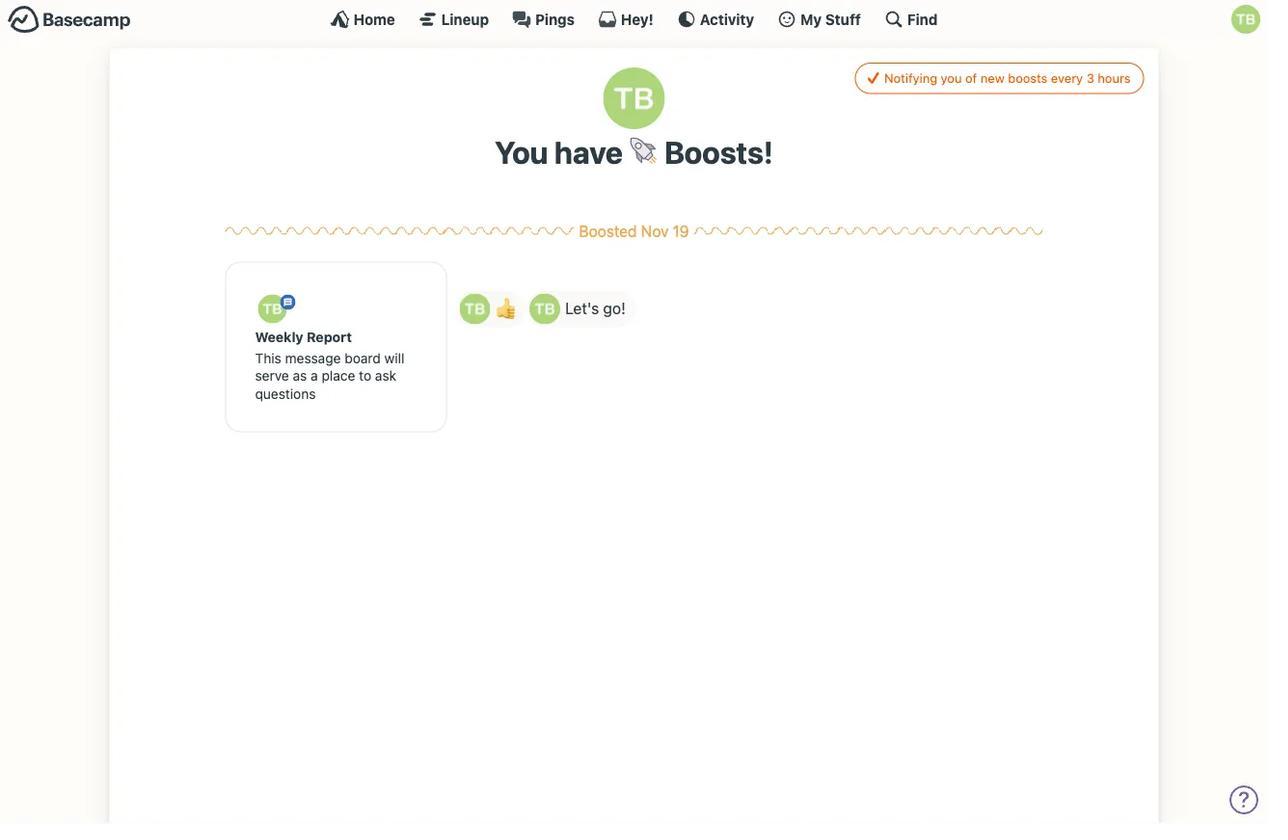 Task type: vqa. For each thing, say whether or not it's contained in the screenshot.
Terry Turtle icon on the left
no



Task type: locate. For each thing, give the bounding box(es) containing it.
go!
[[603, 300, 626, 318]]

find
[[908, 11, 938, 27]]

you
[[495, 134, 548, 171]]

weekly report this message board will serve as a place to ask questions
[[255, 329, 405, 402]]

serve
[[255, 368, 289, 384]]

home link
[[330, 10, 395, 29]]

of
[[966, 71, 977, 85]]

tim b. boosted the message with 'let's go!' element
[[527, 291, 636, 327]]

for boosts report image
[[280, 295, 296, 310]]

place
[[322, 368, 355, 384]]

a
[[311, 368, 318, 384]]

every
[[1051, 71, 1083, 85]]

lineup
[[442, 11, 489, 27]]

you
[[941, 71, 962, 85]]

tim burton image
[[1232, 5, 1261, 34], [603, 68, 665, 129], [460, 294, 491, 325], [258, 295, 287, 324]]

report
[[307, 329, 352, 345]]

👍
[[495, 298, 515, 320]]

tim b. boosted the message with '👍' element
[[457, 291, 525, 327]]

nov
[[641, 222, 669, 240]]

notifying you of new boosts every 3 hours button
[[855, 63, 1145, 94]]

boosts!
[[658, 134, 774, 171]]

19
[[673, 222, 689, 240]]



Task type: describe. For each thing, give the bounding box(es) containing it.
boosted nov 19
[[579, 222, 689, 240]]

weekly
[[255, 329, 304, 345]]

board
[[345, 351, 381, 367]]

3
[[1087, 71, 1095, 85]]

nov 19 element
[[641, 222, 689, 240]]

have
[[555, 134, 623, 171]]

let's go!
[[565, 300, 626, 318]]

tim burton image
[[530, 294, 561, 325]]

pings
[[535, 11, 575, 27]]

notifying you of new boosts every 3 hours
[[885, 71, 1131, 85]]

my stuff button
[[778, 10, 861, 29]]

activity link
[[677, 10, 754, 29]]

home
[[354, 11, 395, 27]]

hey! button
[[598, 10, 654, 29]]

new
[[981, 71, 1005, 85]]

ask
[[375, 368, 397, 384]]

let's
[[565, 300, 599, 318]]

lineup link
[[418, 10, 489, 29]]

stuff
[[826, 11, 861, 27]]

my stuff
[[801, 11, 861, 27]]

find button
[[884, 10, 938, 29]]

boosted
[[579, 222, 637, 240]]

hours
[[1098, 71, 1131, 85]]

will
[[385, 351, 405, 367]]

questions
[[255, 386, 316, 402]]

main element
[[0, 0, 1269, 38]]

boosts
[[1008, 71, 1048, 85]]

switch accounts image
[[8, 5, 131, 35]]

notifying
[[885, 71, 938, 85]]

hey!
[[621, 11, 654, 27]]

activity
[[700, 11, 754, 27]]

my
[[801, 11, 822, 27]]

this
[[255, 351, 281, 367]]

message
[[285, 351, 341, 367]]

tim burton image inside tim b. boosted the message with '👍' element
[[460, 294, 491, 325]]

pings button
[[512, 10, 575, 29]]

as
[[293, 368, 307, 384]]

you have
[[495, 134, 629, 171]]

to
[[359, 368, 372, 384]]



